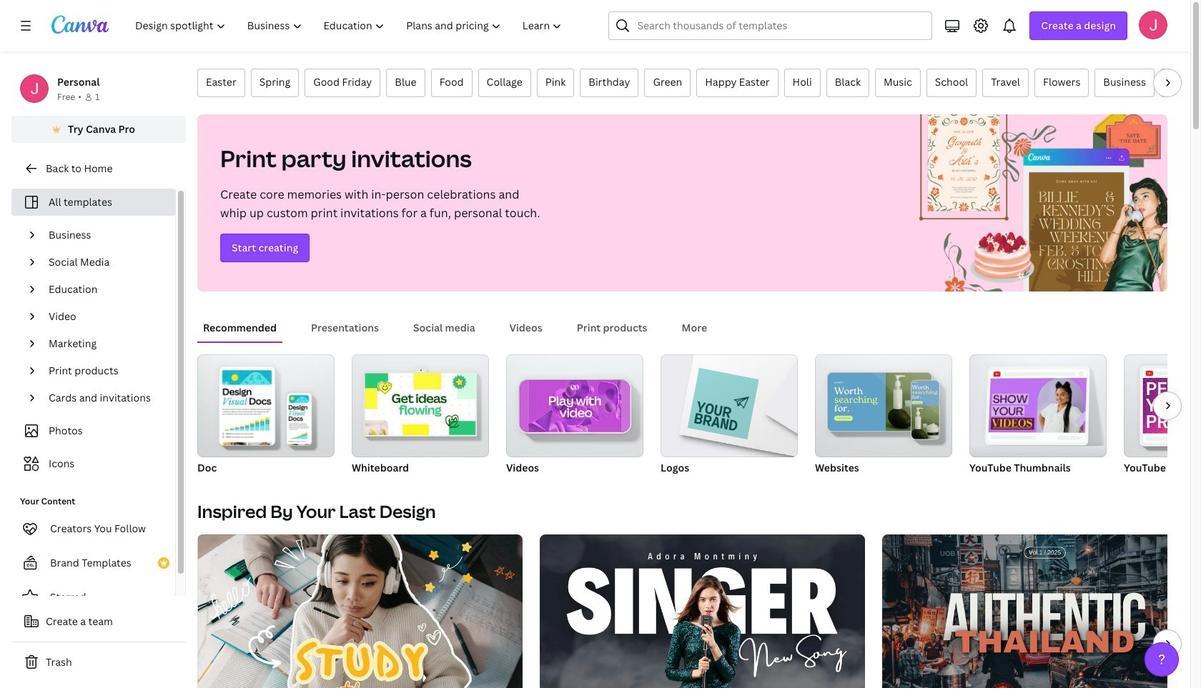 Task type: describe. For each thing, give the bounding box(es) containing it.
dark grey minimalist photo travel youtube thumbnail image
[[882, 535, 1201, 688]]

top level navigation element
[[126, 11, 574, 40]]

james peterson image
[[1139, 11, 1167, 39]]

Search search field
[[637, 12, 923, 39]]



Task type: vqa. For each thing, say whether or not it's contained in the screenshot.
text box
no



Task type: locate. For each thing, give the bounding box(es) containing it.
yellow modern study with me youtube thumbnail image
[[197, 535, 523, 688]]

dark modern elegant singer new song youtube thumbnail image
[[540, 535, 865, 688]]

youtube thumbnail image
[[969, 355, 1107, 458], [988, 378, 1087, 433]]

doc image
[[197, 355, 335, 458], [197, 355, 335, 458]]

whiteboard image
[[352, 355, 489, 458], [365, 373, 476, 436]]

None search field
[[609, 11, 932, 40]]

logo image
[[661, 355, 798, 458], [687, 368, 759, 440]]

video image
[[506, 355, 643, 458], [528, 380, 621, 433]]

website image
[[815, 355, 952, 458], [815, 355, 952, 458]]

print party invitations image
[[901, 114, 1167, 292]]

youtube banner image
[[1124, 355, 1201, 458], [1143, 378, 1201, 434]]



